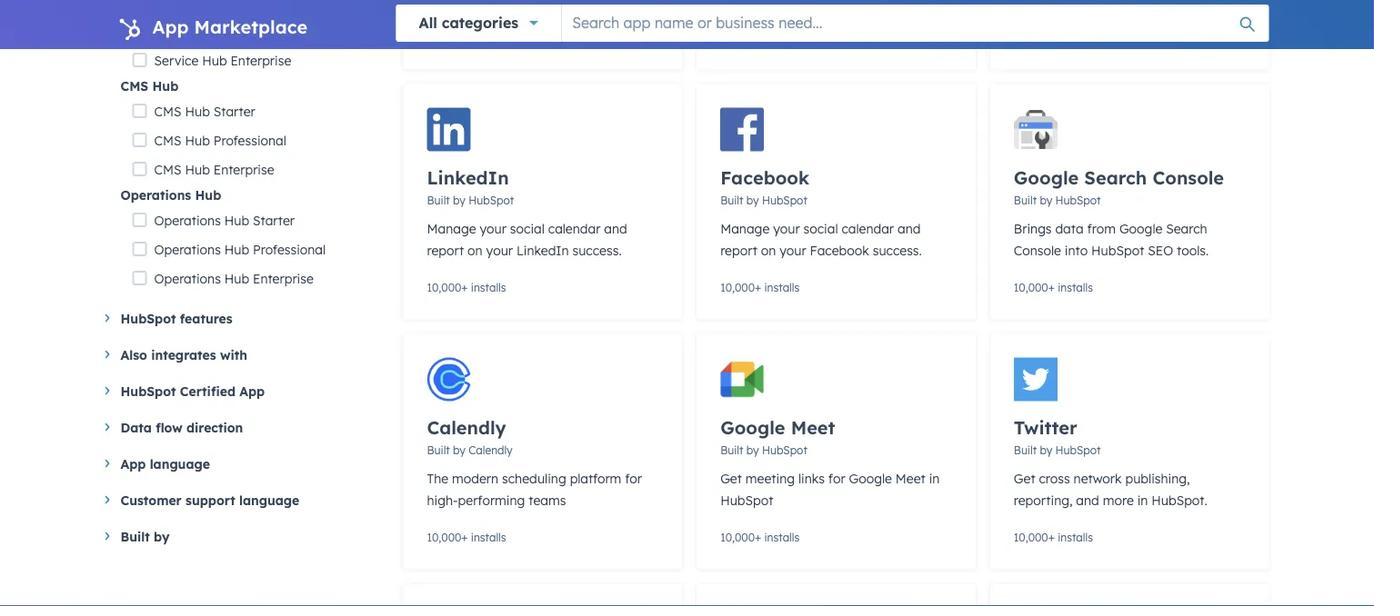 Task type: vqa. For each thing, say whether or not it's contained in the screenshot.


Task type: locate. For each thing, give the bounding box(es) containing it.
console
[[1153, 166, 1224, 189], [1014, 242, 1061, 258]]

0 horizontal spatial linkedin
[[427, 166, 509, 189]]

1 vertical spatial starter
[[253, 213, 295, 229]]

by inside google search console built by hubspot
[[1040, 193, 1053, 207]]

language down the data flow direction
[[150, 456, 210, 472]]

0 horizontal spatial for
[[625, 471, 642, 487]]

meet inside get meeting links for google meet in hubspot
[[896, 471, 926, 487]]

2 vertical spatial caret image
[[105, 533, 110, 541]]

caret image left customer
[[105, 496, 110, 504]]

enterprise down cms hub professional
[[214, 162, 274, 178]]

by up meeting
[[747, 443, 759, 457]]

operations down operations hub starter
[[154, 242, 221, 258]]

and for facebook
[[898, 221, 921, 236]]

operations for operations hub
[[121, 187, 191, 203]]

installs
[[471, 31, 506, 45], [764, 31, 800, 45], [1058, 31, 1093, 45], [471, 281, 506, 295], [764, 281, 800, 295], [1058, 281, 1093, 295], [471, 531, 506, 545], [764, 531, 800, 545], [1058, 531, 1093, 545]]

get up reporting,
[[1014, 471, 1036, 487]]

hub down operations hub professional
[[224, 271, 249, 287]]

enterprise for operations hub enterprise
[[253, 271, 314, 287]]

0 horizontal spatial language
[[150, 456, 210, 472]]

1 horizontal spatial on
[[761, 242, 776, 258]]

2 caret image from the top
[[105, 496, 110, 504]]

hub up operations hub professional
[[224, 213, 249, 229]]

service up "service hub enterprise" at left
[[154, 23, 199, 39]]

on for linkedin
[[468, 242, 483, 258]]

1 success. from the left
[[573, 242, 622, 258]]

0 horizontal spatial in
[[929, 471, 940, 487]]

+ for google search console
[[1048, 281, 1055, 295]]

1 horizontal spatial report
[[720, 242, 758, 258]]

success. inside manage your social calendar and report on your facebook success.
[[873, 242, 922, 258]]

2 vertical spatial app
[[121, 456, 146, 472]]

0 horizontal spatial app
[[121, 456, 146, 472]]

built inside google search console built by hubspot
[[1014, 193, 1037, 207]]

on down linkedin built by hubspot
[[468, 242, 483, 258]]

search
[[1084, 166, 1147, 189], [1166, 221, 1207, 236]]

0 horizontal spatial search
[[1084, 166, 1147, 189]]

operations down operations hub at left
[[154, 213, 221, 229]]

get for twitter
[[1014, 471, 1036, 487]]

0 vertical spatial professional
[[231, 23, 303, 39]]

caret image for app language
[[105, 460, 110, 468]]

0 vertical spatial service
[[154, 23, 199, 39]]

hub down cms hub enterprise
[[195, 187, 221, 203]]

1 horizontal spatial manage
[[720, 221, 770, 236]]

10,000 for twitter
[[1014, 531, 1048, 545]]

enterprise down operations hub professional
[[253, 271, 314, 287]]

operations
[[121, 187, 191, 203], [154, 213, 221, 229], [154, 242, 221, 258], [154, 271, 221, 287]]

hubspot inside get meeting links for google meet in hubspot
[[720, 493, 773, 508]]

hubspot
[[469, 193, 514, 207], [762, 193, 808, 207], [1056, 193, 1101, 207], [1092, 242, 1145, 258], [121, 311, 176, 327], [121, 383, 176, 399], [762, 443, 808, 457], [1056, 443, 1101, 457], [720, 493, 773, 508]]

cms hub professional
[[154, 133, 286, 148]]

0 horizontal spatial on
[[468, 242, 483, 258]]

social down linkedin built by hubspot
[[510, 221, 545, 236]]

hubspot inside the facebook built by hubspot
[[762, 193, 808, 207]]

1 horizontal spatial linkedin
[[517, 242, 569, 258]]

2 calendar from the left
[[842, 221, 894, 236]]

10,000 + installs
[[427, 31, 506, 45], [720, 31, 800, 45], [1014, 31, 1093, 45], [427, 281, 506, 295], [720, 281, 800, 295], [1014, 281, 1093, 295], [427, 531, 506, 545], [720, 531, 800, 545], [1014, 531, 1093, 545]]

by up manage your social calendar and report on your facebook success. at the right of page
[[747, 193, 759, 207]]

1 caret image from the top
[[105, 460, 110, 468]]

calendar for linkedin
[[548, 221, 601, 236]]

report down linkedin built by hubspot
[[427, 242, 464, 258]]

also integrates with
[[121, 347, 247, 363]]

3 caret image from the top
[[105, 387, 110, 395]]

0 horizontal spatial and
[[604, 221, 627, 236]]

enterprise
[[231, 53, 291, 68], [214, 162, 274, 178], [253, 271, 314, 287]]

get
[[720, 471, 742, 487], [1014, 471, 1036, 487]]

network
[[1074, 471, 1122, 487]]

data flow direction button
[[105, 417, 374, 439]]

+ for facebook
[[755, 281, 761, 295]]

1 calendar from the left
[[548, 221, 601, 236]]

2 vertical spatial enterprise
[[253, 271, 314, 287]]

caret image inside customer support language dropdown button
[[105, 496, 110, 504]]

manage down linkedin built by hubspot
[[427, 221, 476, 236]]

search up tools.
[[1166, 221, 1207, 236]]

0 vertical spatial meet
[[791, 416, 835, 439]]

4 caret image from the top
[[105, 423, 110, 432]]

on inside manage your social calendar and report on your linkedin success.
[[468, 242, 483, 258]]

google right links
[[849, 471, 892, 487]]

1 vertical spatial search
[[1166, 221, 1207, 236]]

from
[[1087, 221, 1116, 236]]

google
[[1014, 166, 1079, 189], [1120, 221, 1163, 236], [720, 416, 785, 439], [849, 471, 892, 487]]

1 vertical spatial enterprise
[[214, 162, 274, 178]]

and
[[604, 221, 627, 236], [898, 221, 921, 236], [1076, 493, 1099, 508]]

0 vertical spatial search
[[1084, 166, 1147, 189]]

hub up cms hub professional
[[185, 103, 210, 119]]

1 horizontal spatial and
[[898, 221, 921, 236]]

cross
[[1039, 471, 1070, 487]]

app down also integrates with dropdown button in the bottom of the page
[[239, 383, 265, 399]]

caret image for also integrates with
[[105, 351, 110, 359]]

hub
[[202, 23, 227, 39], [202, 53, 227, 68], [152, 78, 178, 94], [185, 103, 210, 119], [185, 133, 210, 148], [185, 162, 210, 178], [195, 187, 221, 203], [224, 213, 249, 229], [224, 242, 249, 258], [224, 271, 249, 287]]

hub up operations hub at left
[[185, 162, 210, 178]]

calendar inside manage your social calendar and report on your linkedin success.
[[548, 221, 601, 236]]

1 horizontal spatial get
[[1014, 471, 1036, 487]]

social inside manage your social calendar and report on your facebook success.
[[804, 221, 838, 236]]

all
[[419, 14, 437, 32]]

manage
[[427, 221, 476, 236], [720, 221, 770, 236]]

hub down service hub professional
[[202, 53, 227, 68]]

hub for service hub enterprise
[[202, 53, 227, 68]]

marketplace
[[194, 15, 308, 38]]

operations for operations hub professional
[[154, 242, 221, 258]]

10,000 + installs for google meet
[[720, 531, 800, 545]]

hubspot inside "twitter built by hubspot"
[[1056, 443, 1101, 457]]

starter
[[214, 103, 255, 119], [253, 213, 295, 229]]

get inside get meeting links for google meet in hubspot
[[720, 471, 742, 487]]

0 horizontal spatial report
[[427, 242, 464, 258]]

hubspot inside "hubspot certified app" dropdown button
[[121, 383, 176, 399]]

data
[[121, 420, 152, 436]]

1 horizontal spatial app
[[152, 15, 189, 38]]

service
[[154, 23, 199, 39], [154, 53, 199, 68]]

built by button
[[105, 526, 374, 548]]

2 social from the left
[[804, 221, 838, 236]]

1 horizontal spatial success.
[[873, 242, 922, 258]]

1 horizontal spatial meet
[[896, 471, 926, 487]]

0 horizontal spatial get
[[720, 471, 742, 487]]

hubspot certified app button
[[105, 381, 374, 402]]

caret image left app language on the bottom left of page
[[105, 460, 110, 468]]

brings
[[1014, 221, 1052, 236]]

manage down the facebook built by hubspot
[[720, 221, 770, 236]]

built inside 'built by' dropdown button
[[121, 529, 150, 545]]

facebook
[[720, 166, 810, 189], [810, 242, 869, 258]]

reporting,
[[1014, 493, 1073, 508]]

linkedin inside manage your social calendar and report on your linkedin success.
[[517, 242, 569, 258]]

1 horizontal spatial in
[[1138, 493, 1148, 508]]

1 on from the left
[[468, 242, 483, 258]]

also integrates with button
[[105, 344, 374, 366]]

on
[[468, 242, 483, 258], [761, 242, 776, 258]]

and inside get cross network publishing, reporting, and more in hubspot.
[[1076, 493, 1099, 508]]

2 for from the left
[[828, 471, 846, 487]]

2 service from the top
[[154, 53, 199, 68]]

for right links
[[828, 471, 846, 487]]

2 manage from the left
[[720, 221, 770, 236]]

app for app language
[[121, 456, 146, 472]]

operations down cms hub enterprise
[[121, 187, 191, 203]]

0 vertical spatial starter
[[214, 103, 255, 119]]

hub for cms hub
[[152, 78, 178, 94]]

console down brings
[[1014, 242, 1061, 258]]

1 vertical spatial facebook
[[810, 242, 869, 258]]

1 social from the left
[[510, 221, 545, 236]]

1 horizontal spatial search
[[1166, 221, 1207, 236]]

2 on from the left
[[761, 242, 776, 258]]

3 caret image from the top
[[105, 533, 110, 541]]

get left meeting
[[720, 471, 742, 487]]

1 vertical spatial in
[[1138, 493, 1148, 508]]

for inside the modern scheduling platform for high-performing teams
[[625, 471, 642, 487]]

1 manage from the left
[[427, 221, 476, 236]]

caret image inside hubspot features dropdown button
[[105, 314, 110, 323]]

0 vertical spatial linkedin
[[427, 166, 509, 189]]

built inside the facebook built by hubspot
[[720, 193, 743, 207]]

starter up cms hub professional
[[214, 103, 255, 119]]

modern
[[452, 471, 499, 487]]

2 get from the left
[[1014, 471, 1036, 487]]

success. for linkedin
[[573, 242, 622, 258]]

caret image for hubspot features
[[105, 314, 110, 323]]

google meet built by hubspot
[[720, 416, 835, 457]]

cms for cms hub
[[121, 78, 148, 94]]

0 vertical spatial console
[[1153, 166, 1224, 189]]

built inside the calendly built by calendly
[[427, 443, 450, 457]]

hub for operations hub starter
[[224, 213, 249, 229]]

caret image inside data flow direction dropdown button
[[105, 423, 110, 432]]

installs for calendly
[[471, 531, 506, 545]]

starter up operations hub professional
[[253, 213, 295, 229]]

for
[[625, 471, 642, 487], [828, 471, 846, 487]]

1 horizontal spatial console
[[1153, 166, 1224, 189]]

1 vertical spatial professional
[[214, 133, 286, 148]]

1 for from the left
[[625, 471, 642, 487]]

on inside manage your social calendar and report on your facebook success.
[[761, 242, 776, 258]]

10,000 for calendly
[[427, 531, 461, 545]]

cms for cms hub professional
[[154, 133, 182, 148]]

caret image inside 'built by' dropdown button
[[105, 533, 110, 541]]

2 report from the left
[[720, 242, 758, 258]]

console inside brings data from google search console into hubspot seo tools.
[[1014, 242, 1061, 258]]

0 vertical spatial app
[[152, 15, 189, 38]]

cms
[[121, 78, 148, 94], [154, 103, 182, 119], [154, 133, 182, 148], [154, 162, 182, 178]]

by down customer
[[154, 529, 170, 545]]

in inside get meeting links for google meet in hubspot
[[929, 471, 940, 487]]

facebook built by hubspot
[[720, 166, 810, 207]]

2 horizontal spatial and
[[1076, 493, 1099, 508]]

your
[[480, 221, 507, 236], [773, 221, 800, 236], [486, 242, 513, 258], [780, 242, 806, 258]]

caret image
[[105, 314, 110, 323], [105, 351, 110, 359], [105, 387, 110, 395], [105, 423, 110, 432]]

1 vertical spatial service
[[154, 53, 199, 68]]

0 horizontal spatial meet
[[791, 416, 835, 439]]

1 vertical spatial console
[[1014, 242, 1061, 258]]

built inside linkedin built by hubspot
[[427, 193, 450, 207]]

google up brings
[[1014, 166, 1079, 189]]

cms for cms hub starter
[[154, 103, 182, 119]]

enterprise down marketplace
[[231, 53, 291, 68]]

enterprise for cms hub enterprise
[[214, 162, 274, 178]]

get for google
[[720, 471, 742, 487]]

social inside manage your social calendar and report on your linkedin success.
[[510, 221, 545, 236]]

calendar inside manage your social calendar and report on your facebook success.
[[842, 221, 894, 236]]

hub up "operations hub enterprise"
[[224, 242, 249, 258]]

professional up "operations hub enterprise"
[[253, 242, 326, 258]]

1 horizontal spatial for
[[828, 471, 846, 487]]

service up cms hub
[[154, 53, 199, 68]]

report inside manage your social calendar and report on your linkedin success.
[[427, 242, 464, 258]]

0 vertical spatial enterprise
[[231, 53, 291, 68]]

1 vertical spatial linkedin
[[517, 242, 569, 258]]

1 caret image from the top
[[105, 314, 110, 323]]

1 horizontal spatial calendar
[[842, 221, 894, 236]]

and inside manage your social calendar and report on your facebook success.
[[898, 221, 921, 236]]

0 vertical spatial in
[[929, 471, 940, 487]]

0 vertical spatial language
[[150, 456, 210, 472]]

google up meeting
[[720, 416, 785, 439]]

social down the facebook built by hubspot
[[804, 221, 838, 236]]

get inside get cross network publishing, reporting, and more in hubspot.
[[1014, 471, 1036, 487]]

professional up cms hub enterprise
[[214, 133, 286, 148]]

data flow direction
[[121, 420, 243, 436]]

professional for cms hub professional
[[214, 133, 286, 148]]

report for facebook
[[720, 242, 758, 258]]

0 horizontal spatial social
[[510, 221, 545, 236]]

google up the "seo"
[[1120, 221, 1163, 236]]

starter for cms hub starter
[[214, 103, 255, 119]]

scheduling
[[502, 471, 566, 487]]

get meeting links for google meet in hubspot
[[720, 471, 940, 508]]

hub down cms hub starter
[[185, 133, 210, 148]]

app marketplace
[[152, 15, 308, 38]]

10,000 + installs for twitter
[[1014, 531, 1093, 545]]

0 vertical spatial caret image
[[105, 460, 110, 468]]

2 success. from the left
[[873, 242, 922, 258]]

linkedin
[[427, 166, 509, 189], [517, 242, 569, 258]]

+
[[461, 31, 468, 45], [755, 31, 761, 45], [1048, 31, 1055, 45], [461, 281, 468, 295], [755, 281, 761, 295], [1048, 281, 1055, 295], [461, 531, 468, 545], [755, 531, 761, 545], [1048, 531, 1055, 545]]

the
[[427, 471, 448, 487]]

high-
[[427, 493, 458, 508]]

direction
[[186, 420, 243, 436]]

manage for linkedin
[[427, 221, 476, 236]]

twitter
[[1014, 416, 1078, 439]]

1 vertical spatial language
[[239, 493, 300, 508]]

report
[[427, 242, 464, 258], [720, 242, 758, 258]]

app up "service hub enterprise" at left
[[152, 15, 189, 38]]

report for linkedin
[[427, 242, 464, 258]]

google inside get meeting links for google meet in hubspot
[[849, 471, 892, 487]]

search up from
[[1084, 166, 1147, 189]]

for right platform
[[625, 471, 642, 487]]

caret image left the built by
[[105, 533, 110, 541]]

language
[[150, 456, 210, 472], [239, 493, 300, 508]]

google inside google meet built by hubspot
[[720, 416, 785, 439]]

0 horizontal spatial manage
[[427, 221, 476, 236]]

calendly built by calendly
[[427, 416, 513, 457]]

calendar
[[548, 221, 601, 236], [842, 221, 894, 236]]

hubspot inside linkedin built by hubspot
[[469, 193, 514, 207]]

2 vertical spatial professional
[[253, 242, 326, 258]]

+ for twitter
[[1048, 531, 1055, 545]]

10,000 + installs for linkedin
[[427, 281, 506, 295]]

language down app language dropdown button at the bottom left of page
[[239, 493, 300, 508]]

in
[[929, 471, 940, 487], [1138, 493, 1148, 508]]

and inside manage your social calendar and report on your linkedin success.
[[604, 221, 627, 236]]

2 caret image from the top
[[105, 351, 110, 359]]

manage inside manage your social calendar and report on your facebook success.
[[720, 221, 770, 236]]

built
[[427, 193, 450, 207], [720, 193, 743, 207], [1014, 193, 1037, 207], [427, 443, 450, 457], [720, 443, 743, 457], [1014, 443, 1037, 457], [121, 529, 150, 545]]

caret image inside also integrates with dropdown button
[[105, 351, 110, 359]]

built inside "twitter built by hubspot"
[[1014, 443, 1037, 457]]

by up modern
[[453, 443, 466, 457]]

manage inside manage your social calendar and report on your linkedin success.
[[427, 221, 476, 236]]

brings data from google search console into hubspot seo tools.
[[1014, 221, 1209, 258]]

all categories button
[[396, 5, 561, 42]]

hub for cms hub professional
[[185, 133, 210, 148]]

get cross network publishing, reporting, and more in hubspot.
[[1014, 471, 1208, 508]]

10,000
[[427, 31, 461, 45], [720, 31, 755, 45], [1014, 31, 1048, 45], [427, 281, 461, 295], [720, 281, 755, 295], [1014, 281, 1048, 295], [427, 531, 461, 545], [720, 531, 755, 545], [1014, 531, 1048, 545]]

0 horizontal spatial calendar
[[548, 221, 601, 236]]

manage your social calendar and report on your linkedin success.
[[427, 221, 627, 258]]

caret image
[[105, 460, 110, 468], [105, 496, 110, 504], [105, 533, 110, 541]]

hub up cms hub starter
[[152, 78, 178, 94]]

success. inside manage your social calendar and report on your linkedin success.
[[573, 242, 622, 258]]

meet
[[791, 416, 835, 439], [896, 471, 926, 487]]

1 service from the top
[[154, 23, 199, 39]]

1 vertical spatial caret image
[[105, 496, 110, 504]]

app
[[152, 15, 189, 38], [239, 383, 265, 399], [121, 456, 146, 472]]

caret image inside "hubspot certified app" dropdown button
[[105, 387, 110, 395]]

google inside google search console built by hubspot
[[1014, 166, 1079, 189]]

service hub professional
[[154, 23, 303, 39]]

2 horizontal spatial app
[[239, 383, 265, 399]]

by down twitter
[[1040, 443, 1053, 457]]

professional up "service hub enterprise" at left
[[231, 23, 303, 39]]

0 horizontal spatial success.
[[573, 242, 622, 258]]

report down the facebook built by hubspot
[[720, 242, 758, 258]]

by inside linkedin built by hubspot
[[453, 193, 466, 207]]

app down data
[[121, 456, 146, 472]]

calendly
[[427, 416, 506, 439], [469, 443, 513, 457]]

by up brings
[[1040, 193, 1053, 207]]

hub for operations hub professional
[[224, 242, 249, 258]]

1 horizontal spatial social
[[804, 221, 838, 236]]

and for linkedin
[[604, 221, 627, 236]]

console up tools.
[[1153, 166, 1224, 189]]

on down the facebook built by hubspot
[[761, 242, 776, 258]]

by
[[453, 193, 466, 207], [747, 193, 759, 207], [1040, 193, 1053, 207], [453, 443, 466, 457], [747, 443, 759, 457], [1040, 443, 1053, 457], [154, 529, 170, 545]]

by inside "twitter built by hubspot"
[[1040, 443, 1053, 457]]

operations up hubspot features
[[154, 271, 221, 287]]

built by
[[121, 529, 170, 545]]

caret image inside app language dropdown button
[[105, 460, 110, 468]]

0 horizontal spatial console
[[1014, 242, 1061, 258]]

+ for calendly
[[461, 531, 468, 545]]

hub up "service hub enterprise" at left
[[202, 23, 227, 39]]

1 report from the left
[[427, 242, 464, 258]]

by up manage your social calendar and report on your linkedin success.
[[453, 193, 466, 207]]

0 vertical spatial calendly
[[427, 416, 506, 439]]

report inside manage your social calendar and report on your facebook success.
[[720, 242, 758, 258]]

professional
[[231, 23, 303, 39], [214, 133, 286, 148], [253, 242, 326, 258]]

installs for google meet
[[764, 531, 800, 545]]

1 get from the left
[[720, 471, 742, 487]]

on for facebook
[[761, 242, 776, 258]]

1 vertical spatial meet
[[896, 471, 926, 487]]

into
[[1065, 242, 1088, 258]]

hub for service hub professional
[[202, 23, 227, 39]]



Task type: describe. For each thing, give the bounding box(es) containing it.
cms hub
[[121, 78, 178, 94]]

all categories
[[419, 14, 519, 32]]

installs for linkedin
[[471, 281, 506, 295]]

operations hub professional
[[154, 242, 326, 258]]

10,000 + installs for google search console
[[1014, 281, 1093, 295]]

cms hub starter
[[154, 103, 255, 119]]

meeting
[[746, 471, 795, 487]]

operations hub starter
[[154, 213, 295, 229]]

professional for service hub professional
[[231, 23, 303, 39]]

installs for google search console
[[1058, 281, 1093, 295]]

app language
[[121, 456, 210, 472]]

customer support language button
[[105, 490, 374, 512]]

hub for cms hub enterprise
[[185, 162, 210, 178]]

publishing,
[[1126, 471, 1190, 487]]

categories
[[442, 14, 519, 32]]

social for linkedin
[[510, 221, 545, 236]]

10,000 + installs for calendly
[[427, 531, 506, 545]]

google inside brings data from google search console into hubspot seo tools.
[[1120, 221, 1163, 236]]

meet inside google meet built by hubspot
[[791, 416, 835, 439]]

links
[[799, 471, 825, 487]]

app language button
[[105, 453, 374, 475]]

with
[[220, 347, 247, 363]]

facebook inside manage your social calendar and report on your facebook success.
[[810, 242, 869, 258]]

manage for facebook
[[720, 221, 770, 236]]

1 vertical spatial app
[[239, 383, 265, 399]]

10,000 + installs for facebook
[[720, 281, 800, 295]]

caret image for data flow direction
[[105, 423, 110, 432]]

hub for cms hub starter
[[185, 103, 210, 119]]

social for facebook
[[804, 221, 838, 236]]

built inside google meet built by hubspot
[[720, 443, 743, 457]]

calendar for facebook
[[842, 221, 894, 236]]

enterprise for service hub enterprise
[[231, 53, 291, 68]]

10,000 for facebook
[[720, 281, 755, 295]]

compatible hubspot plans group
[[121, 0, 374, 293]]

caret image for hubspot certified app
[[105, 387, 110, 395]]

integrates
[[151, 347, 216, 363]]

0 vertical spatial facebook
[[720, 166, 810, 189]]

support
[[186, 493, 235, 508]]

data
[[1055, 221, 1084, 236]]

cms for cms hub enterprise
[[154, 162, 182, 178]]

1 vertical spatial calendly
[[469, 443, 513, 457]]

Search app name or business need... search field
[[562, 5, 1269, 41]]

console inside google search console built by hubspot
[[1153, 166, 1224, 189]]

seo
[[1148, 242, 1173, 258]]

service for service hub professional
[[154, 23, 199, 39]]

10,000 for google search console
[[1014, 281, 1048, 295]]

teams
[[529, 493, 566, 508]]

platform
[[570, 471, 622, 487]]

also
[[121, 347, 147, 363]]

search inside brings data from google search console into hubspot seo tools.
[[1166, 221, 1207, 236]]

app for app marketplace
[[152, 15, 189, 38]]

caret image for built by
[[105, 533, 110, 541]]

cms hub enterprise
[[154, 162, 274, 178]]

service hub enterprise
[[154, 53, 291, 68]]

certified
[[180, 383, 236, 399]]

operations for operations hub starter
[[154, 213, 221, 229]]

service for service hub enterprise
[[154, 53, 199, 68]]

hubspot features button
[[105, 308, 374, 330]]

flow
[[156, 420, 183, 436]]

tools.
[[1177, 242, 1209, 258]]

by inside dropdown button
[[154, 529, 170, 545]]

performing
[[458, 493, 525, 508]]

linkedin inside linkedin built by hubspot
[[427, 166, 509, 189]]

hubspot inside google meet built by hubspot
[[762, 443, 808, 457]]

by inside google meet built by hubspot
[[747, 443, 759, 457]]

operations for operations hub enterprise
[[154, 271, 221, 287]]

for inside get meeting links for google meet in hubspot
[[828, 471, 846, 487]]

1 horizontal spatial language
[[239, 493, 300, 508]]

installs for facebook
[[764, 281, 800, 295]]

twitter built by hubspot
[[1014, 416, 1101, 457]]

the modern scheduling platform for high-performing teams
[[427, 471, 642, 508]]

operations hub
[[121, 187, 221, 203]]

hubspot certified app
[[121, 383, 265, 399]]

customer
[[121, 493, 182, 508]]

+ for linkedin
[[461, 281, 468, 295]]

starter for operations hub starter
[[253, 213, 295, 229]]

in inside get cross network publishing, reporting, and more in hubspot.
[[1138, 493, 1148, 508]]

professional for operations hub professional
[[253, 242, 326, 258]]

hub for operations hub enterprise
[[224, 271, 249, 287]]

success. for facebook
[[873, 242, 922, 258]]

hub for operations hub
[[195, 187, 221, 203]]

installs for twitter
[[1058, 531, 1093, 545]]

by inside the facebook built by hubspot
[[747, 193, 759, 207]]

10,000 for google meet
[[720, 531, 755, 545]]

caret image for customer support language
[[105, 496, 110, 504]]

hubspot.
[[1152, 493, 1208, 508]]

hubspot features
[[121, 311, 232, 327]]

customer support language
[[121, 493, 300, 508]]

+ for google meet
[[755, 531, 761, 545]]

hubspot inside hubspot features dropdown button
[[121, 311, 176, 327]]

operations hub enterprise
[[154, 271, 314, 287]]

more
[[1103, 493, 1134, 508]]

10,000 for linkedin
[[427, 281, 461, 295]]

manage your social calendar and report on your facebook success.
[[720, 221, 922, 258]]

linkedin built by hubspot
[[427, 166, 514, 207]]

search inside google search console built by hubspot
[[1084, 166, 1147, 189]]

hubspot inside google search console built by hubspot
[[1056, 193, 1101, 207]]

hubspot inside brings data from google search console into hubspot seo tools.
[[1092, 242, 1145, 258]]

features
[[180, 311, 232, 327]]

google search console built by hubspot
[[1014, 166, 1224, 207]]

by inside the calendly built by calendly
[[453, 443, 466, 457]]



